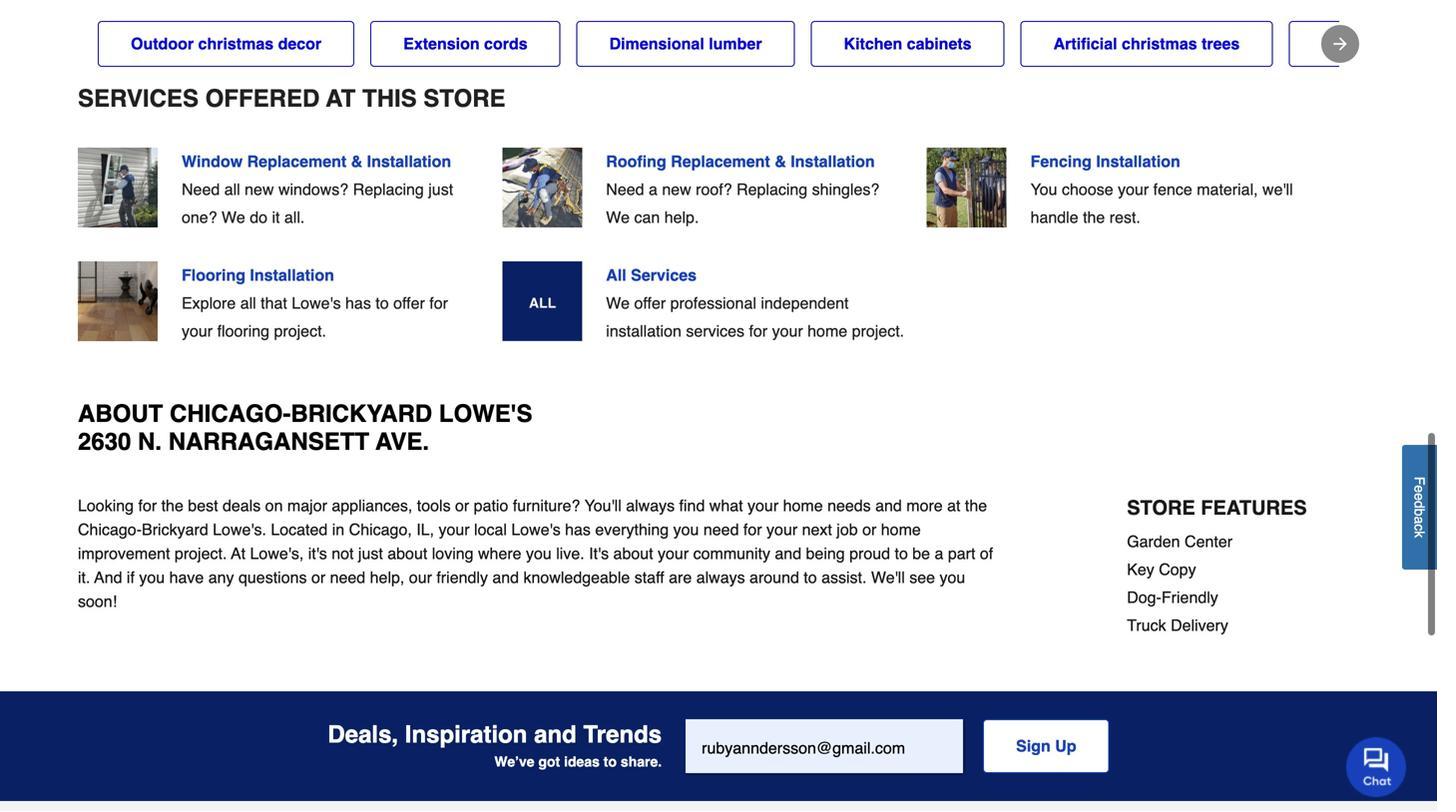 Task type: describe. For each thing, give the bounding box(es) containing it.
material,
[[1197, 180, 1258, 199]]

on
[[265, 497, 283, 515]]

see
[[910, 568, 935, 587]]

replacing for roof?
[[737, 180, 808, 199]]

a inside looking for the best deals on major appliances, tools or patio furniture? you'll always find what your home needs and more at the chicago-brickyard lowe's. located in chicago, il, your local lowe's has everything you need for your next job or home improvement project. at lowe's, it's not just about loving where you live. it's about your community and being proud to be a part of it. and if you have any questions or need help, our friendly and knowledgeable staff are always around to assist. we'll see you soon!
[[935, 544, 944, 563]]

home inside all services we offer professional independent installation services for your home project.
[[808, 322, 848, 340]]

project. inside flooring installation explore all that lowe's has to offer for your flooring project.
[[274, 322, 326, 340]]

and up around
[[775, 544, 802, 563]]

project. inside all services we offer professional independent installation services for your home project.
[[852, 322, 904, 340]]

key
[[1127, 560, 1155, 579]]

and left more
[[875, 497, 902, 515]]

friendly
[[437, 568, 488, 587]]

chicago,
[[349, 521, 412, 539]]

christmas for outdoor
[[198, 34, 274, 53]]

n.
[[138, 428, 162, 456]]

1 vertical spatial need
[[330, 568, 366, 587]]

narragansett
[[168, 428, 369, 456]]

to inside the deals, inspiration and trends we've got ideas to share.
[[604, 754, 617, 770]]

explore
[[182, 294, 236, 312]]

window replacement & installation link
[[182, 148, 471, 176]]

roofing
[[606, 152, 666, 171]]

questions
[[239, 568, 307, 587]]

flooring
[[182, 266, 246, 284]]

you right if
[[139, 568, 165, 587]]

at
[[947, 497, 961, 515]]

all.
[[284, 208, 305, 227]]

it's
[[589, 544, 609, 563]]

to down the being
[[804, 568, 817, 587]]

around
[[750, 568, 799, 587]]

replacing for windows?
[[353, 180, 424, 199]]

share.
[[621, 754, 662, 770]]

flooring installation image
[[78, 262, 158, 341]]

artificial
[[1054, 34, 1117, 53]]

proud
[[850, 544, 890, 563]]

new for windows?
[[245, 180, 274, 199]]

friendly
[[1162, 588, 1219, 607]]

part
[[948, 544, 976, 563]]

shingles?
[[812, 180, 880, 199]]

we inside all services we offer professional independent installation services for your home project.
[[606, 294, 630, 312]]

need for need all new windows? replacing just one? we do it all.
[[182, 180, 220, 199]]

sign up form
[[686, 720, 1110, 776]]

got
[[538, 754, 560, 770]]

choose
[[1062, 180, 1114, 199]]

roof?
[[696, 180, 732, 199]]

has inside looking for the best deals on major appliances, tools or patio furniture? you'll always find what your home needs and more at the chicago-brickyard lowe's. located in chicago, il, your local lowe's has everything you need for your next job or home improvement project. at lowe's, it's not just about loving where you live. it's about your community and being proud to be a part of it. and if you have any questions or need help, our friendly and knowledgeable staff are always around to assist. we'll see you soon!
[[565, 521, 591, 539]]

the inside fencing installation you choose your fence material, we'll handle the rest.
[[1083, 208, 1105, 227]]

services inside all services we offer professional independent installation services for your home project.
[[631, 266, 697, 284]]

kitchen cabinets
[[844, 34, 972, 53]]

fencing
[[1031, 152, 1092, 171]]

garden
[[1127, 533, 1180, 551]]

flooring installation link
[[182, 262, 471, 289]]

local
[[474, 521, 507, 539]]

offer inside flooring installation explore all that lowe's has to offer for your flooring project.
[[393, 294, 425, 312]]

1 vertical spatial home
[[783, 497, 823, 515]]

knowledgeable
[[524, 568, 630, 587]]

we inside roofing replacement & installation need a new roof? replacing shingles? we can help.
[[606, 208, 630, 227]]

2 about from the left
[[613, 544, 653, 563]]

your up loving
[[439, 521, 470, 539]]

ideas
[[564, 754, 600, 770]]

of
[[980, 544, 993, 563]]

rest.
[[1110, 208, 1141, 227]]

replacement for windows?
[[247, 152, 347, 171]]

brickyard inside looking for the best deals on major appliances, tools or patio furniture? you'll always find what your home needs and more at the chicago-brickyard lowe's. located in chicago, il, your local lowe's has everything you need for your next job or home improvement project. at lowe's, it's not just about loving where you live. it's about your community and being proud to be a part of it. and if you have any questions or need help, our friendly and knowledgeable staff are always around to assist. we'll see you soon!
[[142, 521, 208, 539]]

needs
[[828, 497, 871, 515]]

fencing installation image
[[927, 148, 1007, 228]]

we'll
[[1263, 180, 1293, 199]]

your up are
[[658, 544, 689, 563]]

chicago- inside looking for the best deals on major appliances, tools or patio furniture? you'll always find what your home needs and more at the chicago-brickyard lowe's. located in chicago, il, your local lowe's has everything you need for your next job or home improvement project. at lowe's, it's not just about loving where you live. it's about your community and being proud to be a part of it. and if you have any questions or need help, our friendly and knowledgeable staff are always around to assist. we'll see you soon!
[[78, 521, 142, 539]]

in
[[332, 521, 345, 539]]

installation inside window replacement & installation need all new windows? replacing just one? we do it all.
[[367, 152, 451, 171]]

dog-
[[1127, 588, 1162, 607]]

for inside all services we offer professional independent installation services for your home project.
[[749, 322, 768, 340]]

0 horizontal spatial always
[[626, 497, 675, 515]]

1 e from the top
[[1412, 485, 1428, 493]]

cabinets
[[907, 34, 972, 53]]

cords
[[484, 34, 528, 53]]

f
[[1412, 477, 1428, 485]]

about
[[78, 400, 163, 428]]

fence
[[1153, 180, 1193, 199]]

being
[[806, 544, 845, 563]]

we've
[[494, 754, 535, 770]]

installation inside roofing replacement & installation need a new roof? replacing shingles? we can help.
[[791, 152, 875, 171]]

all
[[606, 266, 627, 284]]

0 vertical spatial or
[[455, 497, 469, 515]]

you
[[1031, 180, 1058, 199]]

all inside flooring installation explore all that lowe's has to offer for your flooring project.
[[240, 294, 256, 312]]

2630
[[78, 428, 131, 456]]

improvement
[[78, 544, 170, 563]]

independent
[[761, 294, 849, 312]]

0 vertical spatial at
[[326, 85, 356, 112]]

help,
[[370, 568, 405, 587]]

services
[[686, 322, 745, 340]]

a for need
[[649, 180, 658, 199]]

roofing replacement & installation image
[[502, 148, 582, 228]]

store features
[[1127, 497, 1307, 520]]

your inside flooring installation explore all that lowe's has to offer for your flooring project.
[[182, 322, 213, 340]]

any
[[208, 568, 234, 587]]

fencing installation link
[[1031, 148, 1320, 176]]

your left next
[[767, 521, 798, 539]]

are
[[669, 568, 692, 587]]

& for roof?
[[775, 152, 786, 171]]

can
[[634, 208, 660, 227]]

1 about from the left
[[388, 544, 427, 563]]

deals,
[[328, 721, 398, 749]]

b
[[1412, 509, 1428, 516]]

store
[[424, 85, 506, 112]]

chat invite button image
[[1346, 737, 1407, 798]]

services offered at this store
[[78, 85, 506, 112]]

copy
[[1159, 560, 1196, 579]]

extension cords link
[[370, 21, 561, 67]]

dimensional lumber
[[609, 34, 762, 53]]

handle
[[1031, 208, 1079, 227]]

it's
[[308, 544, 327, 563]]

furniture?
[[513, 497, 580, 515]]

what
[[709, 497, 743, 515]]

offered
[[205, 85, 320, 112]]

2 vertical spatial home
[[881, 521, 921, 539]]

kitchen cabinets link
[[811, 21, 1005, 67]]



Task type: vqa. For each thing, say whether or not it's contained in the screenshot.


Task type: locate. For each thing, give the bounding box(es) containing it.
installation up shingles? at top right
[[791, 152, 875, 171]]

delivery
[[1171, 616, 1229, 635]]

christmas left trees
[[1122, 34, 1197, 53]]

the right at
[[965, 497, 987, 515]]

0 horizontal spatial chicago-
[[78, 521, 142, 539]]

or right job
[[862, 521, 877, 539]]

replacing inside roofing replacement & installation need a new roof? replacing shingles? we can help.
[[737, 180, 808, 199]]

0 vertical spatial brickyard
[[291, 400, 432, 428]]

lowe's inside looking for the best deals on major appliances, tools or patio furniture? you'll always find what your home needs and more at the chicago-brickyard lowe's. located in chicago, il, your local lowe's has everything you need for your next job or home improvement project. at lowe's, it's not just about loving where you live. it's about your community and being proud to be a part of it. and if you have any questions or need help, our friendly and knowledgeable staff are always around to assist. we'll see you soon!
[[511, 521, 561, 539]]

to
[[376, 294, 389, 312], [895, 544, 908, 563], [804, 568, 817, 587], [604, 754, 617, 770]]

the down "choose"
[[1083, 208, 1105, 227]]

1 christmas from the left
[[198, 34, 274, 53]]

a inside button
[[1412, 516, 1428, 524]]

1 horizontal spatial need
[[704, 521, 739, 539]]

truck
[[1127, 616, 1166, 635]]

0 horizontal spatial a
[[649, 180, 658, 199]]

1 horizontal spatial offer
[[634, 294, 666, 312]]

christmas up offered
[[198, 34, 274, 53]]

1 vertical spatial lowe's
[[439, 400, 532, 428]]

2 vertical spatial lowe's
[[511, 521, 561, 539]]

0 horizontal spatial new
[[245, 180, 274, 199]]

0 vertical spatial home
[[808, 322, 848, 340]]

2 need from the left
[[606, 180, 644, 199]]

1 horizontal spatial replacement
[[671, 152, 770, 171]]

vanity lights
[[1322, 34, 1416, 53]]

brickyard
[[291, 400, 432, 428], [142, 521, 208, 539]]

you down "find"
[[673, 521, 699, 539]]

1 new from the left
[[245, 180, 274, 199]]

brickyard inside about chicago-brickyard lowe's 2630 n. narragansett ave.
[[291, 400, 432, 428]]

0 horizontal spatial replacing
[[353, 180, 424, 199]]

new inside roofing replacement & installation need a new roof? replacing shingles? we can help.
[[662, 180, 691, 199]]

installation down this
[[367, 152, 451, 171]]

lowe's down flooring installation link
[[292, 294, 341, 312]]

project. inside looking for the best deals on major appliances, tools or patio furniture? you'll always find what your home needs and more at the chicago-brickyard lowe's. located in chicago, il, your local lowe's has everything you need for your next job or home improvement project. at lowe's, it's not just about loving where you live. it's about your community and being proud to be a part of it. and if you have any questions or need help, our friendly and knowledgeable staff are always around to assist. we'll see you soon!
[[175, 544, 227, 563]]

where
[[478, 544, 522, 563]]

e up b on the right bottom
[[1412, 493, 1428, 501]]

a for b
[[1412, 516, 1428, 524]]

the left best
[[161, 497, 184, 515]]

has inside flooring installation explore all that lowe's has to offer for your flooring project.
[[345, 294, 371, 312]]

the
[[1083, 208, 1105, 227], [161, 497, 184, 515], [965, 497, 987, 515]]

0 vertical spatial need
[[704, 521, 739, 539]]

flooring
[[217, 322, 270, 340]]

& for windows?
[[351, 152, 363, 171]]

more
[[907, 497, 943, 515]]

0 vertical spatial always
[[626, 497, 675, 515]]

job
[[837, 521, 858, 539]]

1 vertical spatial a
[[1412, 516, 1428, 524]]

next
[[802, 521, 832, 539]]

1 vertical spatial has
[[565, 521, 591, 539]]

0 vertical spatial services
[[78, 85, 199, 112]]

1 horizontal spatial need
[[606, 180, 644, 199]]

chicago-
[[170, 400, 291, 428], [78, 521, 142, 539]]

for inside flooring installation explore all that lowe's has to offer for your flooring project.
[[429, 294, 448, 312]]

0 horizontal spatial just
[[358, 544, 383, 563]]

always down community
[[696, 568, 745, 587]]

not
[[332, 544, 354, 563]]

1 vertical spatial all
[[240, 294, 256, 312]]

or right tools
[[455, 497, 469, 515]]

or
[[455, 497, 469, 515], [862, 521, 877, 539], [311, 568, 326, 587]]

all inside window replacement & installation need all new windows? replacing just one? we do it all.
[[224, 180, 240, 199]]

find
[[679, 497, 705, 515]]

patio
[[474, 497, 508, 515]]

arrow right image
[[1331, 34, 1350, 54]]

1 horizontal spatial brickyard
[[291, 400, 432, 428]]

lowe's inside flooring installation explore all that lowe's has to offer for your flooring project.
[[292, 294, 341, 312]]

your inside all services we offer professional independent installation services for your home project.
[[772, 322, 803, 340]]

chicago- up narragansett
[[170, 400, 291, 428]]

1 vertical spatial or
[[862, 521, 877, 539]]

1 horizontal spatial has
[[565, 521, 591, 539]]

dimensional
[[609, 34, 704, 53]]

has down flooring installation link
[[345, 294, 371, 312]]

2 & from the left
[[775, 152, 786, 171]]

professional
[[670, 294, 756, 312]]

roofing replacement & installation need a new roof? replacing shingles? we can help.
[[606, 152, 880, 227]]

Email Address email field
[[686, 720, 963, 774]]

a up can
[[649, 180, 658, 199]]

lowe's,
[[250, 544, 304, 563]]

a right be
[[935, 544, 944, 563]]

just down chicago,
[[358, 544, 383, 563]]

1 horizontal spatial a
[[935, 544, 944, 563]]

0 horizontal spatial or
[[311, 568, 326, 587]]

you'll
[[585, 497, 622, 515]]

at down "lowe's."
[[231, 544, 246, 563]]

at
[[326, 85, 356, 112], [231, 544, 246, 563]]

lights
[[1373, 34, 1416, 53]]

or down it's
[[311, 568, 326, 587]]

offer up installation
[[634, 294, 666, 312]]

2 replacing from the left
[[737, 180, 808, 199]]

1 horizontal spatial replacing
[[737, 180, 808, 199]]

about
[[388, 544, 427, 563], [613, 544, 653, 563]]

1 horizontal spatial chicago-
[[170, 400, 291, 428]]

you left the live.
[[526, 544, 552, 563]]

new for roof?
[[662, 180, 691, 199]]

ave.
[[376, 428, 429, 456]]

e up the d
[[1412, 485, 1428, 493]]

0 horizontal spatial need
[[330, 568, 366, 587]]

just inside looking for the best deals on major appliances, tools or patio furniture? you'll always find what your home needs and more at the chicago-brickyard lowe's. located in chicago, il, your local lowe's has everything you need for your next job or home improvement project. at lowe's, it's not just about loving where you live. it's about your community and being proud to be a part of it. and if you have any questions or need help, our friendly and knowledgeable staff are always around to assist. we'll see you soon!
[[358, 544, 383, 563]]

center
[[1185, 533, 1233, 551]]

0 vertical spatial lowe's
[[292, 294, 341, 312]]

0 horizontal spatial project.
[[175, 544, 227, 563]]

decor
[[278, 34, 322, 53]]

at inside looking for the best deals on major appliances, tools or patio furniture? you'll always find what your home needs and more at the chicago-brickyard lowe's. located in chicago, il, your local lowe's has everything you need for your next job or home improvement project. at lowe's, it's not just about loving where you live. it's about your community and being proud to be a part of it. and if you have any questions or need help, our friendly and knowledgeable staff are always around to assist. we'll see you soon!
[[231, 544, 246, 563]]

offer inside all services we offer professional independent installation services for your home project.
[[634, 294, 666, 312]]

new up help.
[[662, 180, 691, 199]]

services right all
[[631, 266, 697, 284]]

1 offer from the left
[[393, 294, 425, 312]]

to inside flooring installation explore all that lowe's has to offer for your flooring project.
[[376, 294, 389, 312]]

your right what
[[748, 497, 779, 515]]

1 horizontal spatial &
[[775, 152, 786, 171]]

replacing inside window replacement & installation need all new windows? replacing just one? we do it all.
[[353, 180, 424, 199]]

need down not
[[330, 568, 366, 587]]

c
[[1412, 524, 1428, 531]]

fencing installation you choose your fence material, we'll handle the rest.
[[1031, 152, 1293, 227]]

2 horizontal spatial or
[[862, 521, 877, 539]]

& inside roofing replacement & installation need a new roof? replacing shingles? we can help.
[[775, 152, 786, 171]]

1 horizontal spatial just
[[428, 180, 453, 199]]

just down store
[[428, 180, 453, 199]]

0 horizontal spatial christmas
[[198, 34, 274, 53]]

deals
[[223, 497, 261, 515]]

0 horizontal spatial &
[[351, 152, 363, 171]]

0 horizontal spatial brickyard
[[142, 521, 208, 539]]

to right "ideas"
[[604, 754, 617, 770]]

chicago- inside about chicago-brickyard lowe's 2630 n. narragansett ave.
[[170, 400, 291, 428]]

replacement up windows?
[[247, 152, 347, 171]]

replacement up roof?
[[671, 152, 770, 171]]

1 horizontal spatial at
[[326, 85, 356, 112]]

community
[[693, 544, 770, 563]]

&
[[351, 152, 363, 171], [775, 152, 786, 171]]

windows?
[[278, 180, 349, 199]]

about up our
[[388, 544, 427, 563]]

do
[[250, 208, 267, 227]]

0 vertical spatial all
[[224, 180, 240, 199]]

major
[[287, 497, 327, 515]]

installation
[[606, 322, 682, 340]]

looking for the best deals on major appliances, tools or patio furniture? you'll always find what your home needs and more at the chicago-brickyard lowe's. located in chicago, il, your local lowe's has everything you need for your next job or home improvement project. at lowe's, it's not just about loving where you live. it's about your community and being proud to be a part of it. and if you have any questions or need help, our friendly and knowledgeable staff are always around to assist. we'll see you soon!
[[78, 497, 993, 611]]

1 vertical spatial services
[[631, 266, 697, 284]]

installation inside flooring installation explore all that lowe's has to offer for your flooring project.
[[250, 266, 334, 284]]

k
[[1412, 531, 1428, 538]]

installation up that
[[250, 266, 334, 284]]

need inside roofing replacement & installation need a new roof? replacing shingles? we can help.
[[606, 180, 644, 199]]

2 new from the left
[[662, 180, 691, 199]]

& inside window replacement & installation need all new windows? replacing just one? we do it all.
[[351, 152, 363, 171]]

replacement inside roofing replacement & installation need a new roof? replacing shingles? we can help.
[[671, 152, 770, 171]]

2 offer from the left
[[634, 294, 666, 312]]

home down the independent
[[808, 322, 848, 340]]

lowe's down furniture?
[[511, 521, 561, 539]]

0 vertical spatial has
[[345, 294, 371, 312]]

a
[[649, 180, 658, 199], [1412, 516, 1428, 524], [935, 544, 944, 563]]

we inside window replacement & installation need all new windows? replacing just one? we do it all.
[[222, 208, 245, 227]]

need down roofing
[[606, 180, 644, 199]]

0 horizontal spatial offer
[[393, 294, 425, 312]]

chicago- down looking
[[78, 521, 142, 539]]

offer
[[393, 294, 425, 312], [634, 294, 666, 312]]

1 horizontal spatial about
[[613, 544, 653, 563]]

all down window
[[224, 180, 240, 199]]

your down the independent
[[772, 322, 803, 340]]

located
[[271, 521, 328, 539]]

assist.
[[822, 568, 867, 587]]

trees
[[1202, 34, 1240, 53]]

we left can
[[606, 208, 630, 227]]

tools
[[417, 497, 451, 515]]

your down explore
[[182, 322, 213, 340]]

offer down flooring installation link
[[393, 294, 425, 312]]

lowe's inside about chicago-brickyard lowe's 2630 n. narragansett ave.
[[439, 400, 532, 428]]

2 replacement from the left
[[671, 152, 770, 171]]

to left be
[[895, 544, 908, 563]]

services down outdoor
[[78, 85, 199, 112]]

installation up fence
[[1096, 152, 1181, 171]]

2 e from the top
[[1412, 493, 1428, 501]]

your up rest. on the right of the page
[[1118, 180, 1149, 199]]

1 horizontal spatial christmas
[[1122, 34, 1197, 53]]

looking
[[78, 497, 134, 515]]

has up the live.
[[565, 521, 591, 539]]

about chicago-brickyard lowe's 2630 n. narragansett ave.
[[78, 400, 532, 456]]

0 horizontal spatial the
[[161, 497, 184, 515]]

2 horizontal spatial a
[[1412, 516, 1428, 524]]

extension cords
[[403, 34, 528, 53]]

and inside the deals, inspiration and trends we've got ideas to share.
[[534, 721, 577, 749]]

1 horizontal spatial services
[[631, 266, 697, 284]]

we left do
[[222, 208, 245, 227]]

2 vertical spatial a
[[935, 544, 944, 563]]

need for need a new roof? replacing shingles? we can help.
[[606, 180, 644, 199]]

1 horizontal spatial the
[[965, 497, 987, 515]]

1 vertical spatial just
[[358, 544, 383, 563]]

0 vertical spatial a
[[649, 180, 658, 199]]

inspiration
[[405, 721, 527, 749]]

1 horizontal spatial or
[[455, 497, 469, 515]]

we down all
[[606, 294, 630, 312]]

e
[[1412, 485, 1428, 493], [1412, 493, 1428, 501]]

need down what
[[704, 521, 739, 539]]

at left this
[[326, 85, 356, 112]]

1 vertical spatial brickyard
[[142, 521, 208, 539]]

to down flooring installation link
[[376, 294, 389, 312]]

store
[[1127, 497, 1196, 520]]

window replacement & installation need all new windows? replacing just one? we do it all.
[[182, 152, 453, 227]]

2 horizontal spatial the
[[1083, 208, 1105, 227]]

all left that
[[240, 294, 256, 312]]

brickyard down best
[[142, 521, 208, 539]]

a up k
[[1412, 516, 1428, 524]]

replacing down window replacement & installation link
[[353, 180, 424, 199]]

home
[[808, 322, 848, 340], [783, 497, 823, 515], [881, 521, 921, 539]]

replacement for roof?
[[671, 152, 770, 171]]

lowe's
[[292, 294, 341, 312], [439, 400, 532, 428], [511, 521, 561, 539]]

and
[[94, 568, 122, 587]]

2 horizontal spatial project.
[[852, 322, 904, 340]]

lumber
[[709, 34, 762, 53]]

and down where
[[492, 568, 519, 587]]

d
[[1412, 501, 1428, 509]]

window replacement & installation image
[[78, 148, 158, 228]]

1 need from the left
[[182, 180, 220, 199]]

staff
[[635, 568, 664, 587]]

about down everything
[[613, 544, 653, 563]]

we'll
[[871, 568, 905, 587]]

always up everything
[[626, 497, 675, 515]]

your inside fencing installation you choose your fence material, we'll handle the rest.
[[1118, 180, 1149, 199]]

home up be
[[881, 521, 921, 539]]

1 vertical spatial always
[[696, 568, 745, 587]]

artificial christmas trees link
[[1021, 21, 1273, 67]]

1 horizontal spatial new
[[662, 180, 691, 199]]

new inside window replacement & installation need all new windows? replacing just one? we do it all.
[[245, 180, 274, 199]]

all services image
[[502, 262, 582, 341]]

replacing down roofing replacement & installation link
[[737, 180, 808, 199]]

0 horizontal spatial at
[[231, 544, 246, 563]]

0 horizontal spatial services
[[78, 85, 199, 112]]

need
[[182, 180, 220, 199], [606, 180, 644, 199]]

our
[[409, 568, 432, 587]]

extension
[[403, 34, 480, 53]]

replacement inside window replacement & installation need all new windows? replacing just one? we do it all.
[[247, 152, 347, 171]]

and up got on the bottom left of the page
[[534, 721, 577, 749]]

1 replacement from the left
[[247, 152, 347, 171]]

2 vertical spatial or
[[311, 568, 326, 587]]

lowe's.
[[213, 521, 266, 539]]

lowe's up patio
[[439, 400, 532, 428]]

installation inside fencing installation you choose your fence material, we'll handle the rest.
[[1096, 152, 1181, 171]]

1 replacing from the left
[[353, 180, 424, 199]]

brickyard up "ave."
[[291, 400, 432, 428]]

sign up
[[1016, 737, 1077, 756]]

0 vertical spatial just
[[428, 180, 453, 199]]

appliances,
[[332, 497, 413, 515]]

christmas
[[198, 34, 274, 53], [1122, 34, 1197, 53]]

just inside window replacement & installation need all new windows? replacing just one? we do it all.
[[428, 180, 453, 199]]

if
[[127, 568, 135, 587]]

1 horizontal spatial project.
[[274, 322, 326, 340]]

features
[[1201, 497, 1307, 520]]

christmas for artificial
[[1122, 34, 1197, 53]]

0 horizontal spatial has
[[345, 294, 371, 312]]

and
[[875, 497, 902, 515], [775, 544, 802, 563], [492, 568, 519, 587], [534, 721, 577, 749]]

a inside roofing replacement & installation need a new roof? replacing shingles? we can help.
[[649, 180, 658, 199]]

everything
[[595, 521, 669, 539]]

need inside window replacement & installation need all new windows? replacing just one? we do it all.
[[182, 180, 220, 199]]

0 vertical spatial chicago-
[[170, 400, 291, 428]]

best
[[188, 497, 218, 515]]

1 vertical spatial chicago-
[[78, 521, 142, 539]]

just
[[428, 180, 453, 199], [358, 544, 383, 563]]

0 horizontal spatial need
[[182, 180, 220, 199]]

2 christmas from the left
[[1122, 34, 1197, 53]]

you
[[673, 521, 699, 539], [526, 544, 552, 563], [139, 568, 165, 587], [940, 568, 965, 587]]

you down part
[[940, 568, 965, 587]]

has
[[345, 294, 371, 312], [565, 521, 591, 539]]

0 horizontal spatial replacement
[[247, 152, 347, 171]]

1 & from the left
[[351, 152, 363, 171]]

0 horizontal spatial about
[[388, 544, 427, 563]]

help.
[[664, 208, 699, 227]]

1 vertical spatial at
[[231, 544, 246, 563]]

new up do
[[245, 180, 274, 199]]

home up next
[[783, 497, 823, 515]]

up
[[1055, 737, 1077, 756]]

need up one? at the top
[[182, 180, 220, 199]]

always
[[626, 497, 675, 515], [696, 568, 745, 587]]

1 horizontal spatial always
[[696, 568, 745, 587]]



